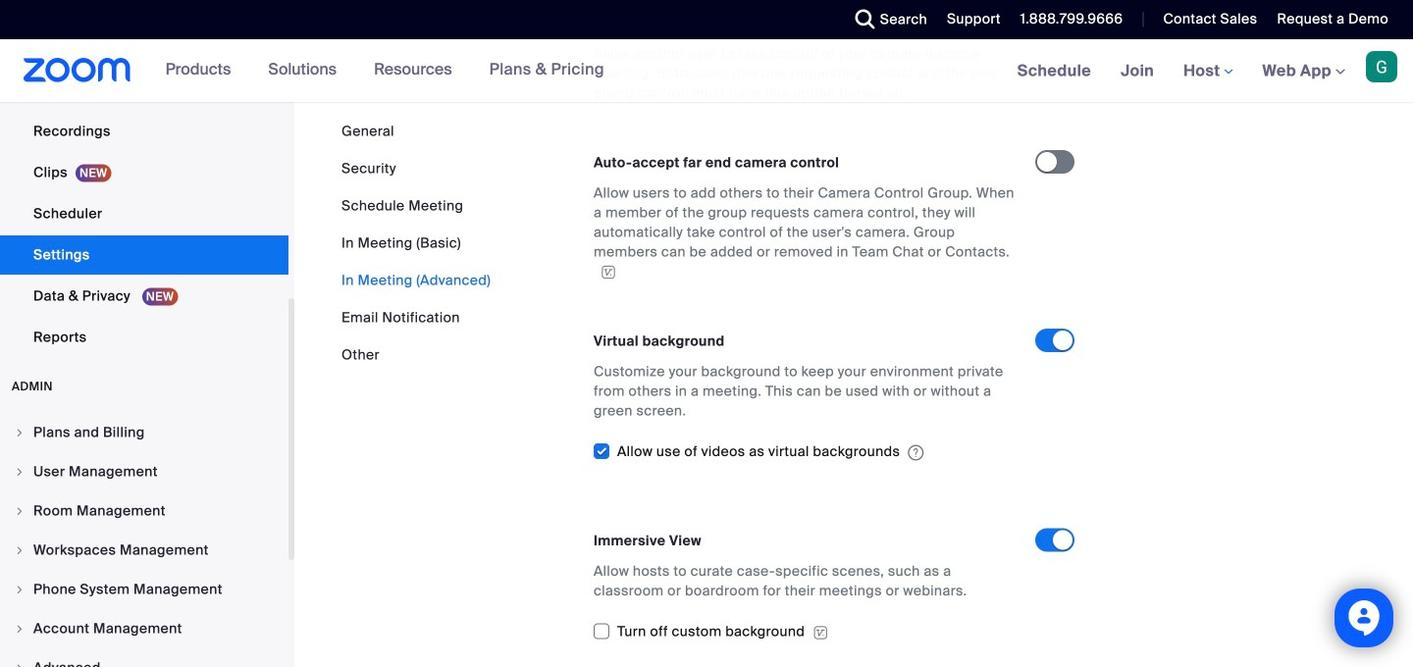 Task type: vqa. For each thing, say whether or not it's contained in the screenshot.
4th menu item
yes



Task type: describe. For each thing, give the bounding box(es) containing it.
learn more about allow use of videos as virtual backgrounds image
[[908, 444, 924, 462]]

5 right image from the top
[[14, 623, 26, 635]]

admin menu menu
[[0, 414, 289, 667]]

4 menu item from the top
[[0, 532, 289, 569]]

meetings navigation
[[1003, 39, 1413, 104]]

support version for turn off custom background image
[[813, 624, 828, 642]]

5 menu item from the top
[[0, 571, 289, 608]]

side navigation navigation
[[0, 0, 294, 667]]

4 right image from the top
[[14, 584, 26, 596]]

6 right image from the top
[[14, 662, 26, 667]]

7 menu item from the top
[[0, 650, 289, 667]]

3 menu item from the top
[[0, 493, 289, 530]]

6 menu item from the top
[[0, 610, 289, 648]]



Task type: locate. For each thing, give the bounding box(es) containing it.
1 right image from the top
[[14, 427, 26, 439]]

personal menu menu
[[0, 0, 289, 359]]

support version for auto-accept far end camera control image
[[599, 265, 618, 279]]

right image
[[14, 466, 26, 478]]

2 menu item from the top
[[0, 453, 289, 491]]

banner
[[0, 39, 1413, 104]]

menu bar
[[342, 122, 491, 365]]

zoom logo image
[[24, 58, 131, 82]]

2 right image from the top
[[14, 505, 26, 517]]

profile picture image
[[1366, 51, 1397, 82]]

1 menu item from the top
[[0, 414, 289, 451]]

product information navigation
[[151, 39, 619, 102]]

application
[[594, 183, 1018, 281]]

3 right image from the top
[[14, 545, 26, 556]]

right image
[[14, 427, 26, 439], [14, 505, 26, 517], [14, 545, 26, 556], [14, 584, 26, 596], [14, 623, 26, 635], [14, 662, 26, 667]]

menu item
[[0, 414, 289, 451], [0, 453, 289, 491], [0, 493, 289, 530], [0, 532, 289, 569], [0, 571, 289, 608], [0, 610, 289, 648], [0, 650, 289, 667]]



